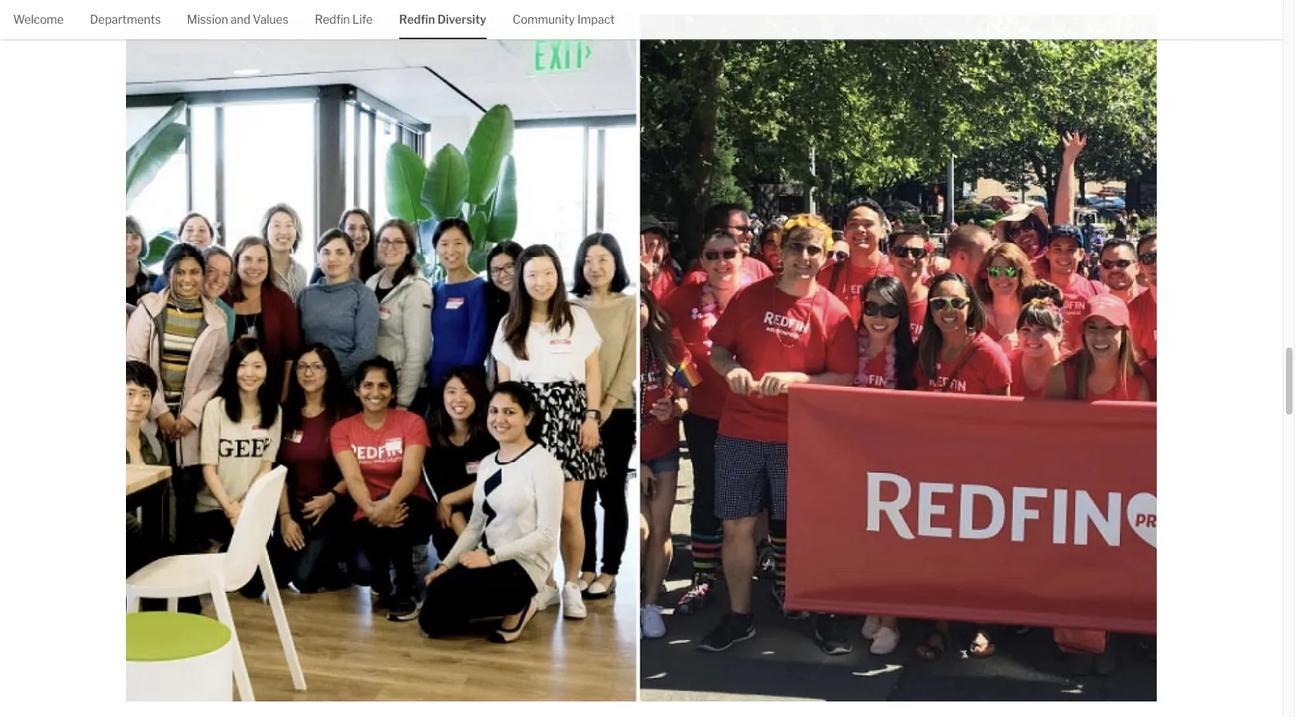 Task type: locate. For each thing, give the bounding box(es) containing it.
mission
[[187, 12, 228, 26]]

1 redfin from the left
[[315, 12, 350, 26]]

departments link
[[90, 0, 161, 37]]

redfin
[[315, 12, 350, 26], [399, 12, 435, 26]]

impact
[[577, 12, 615, 26]]

life
[[352, 12, 373, 26]]

redfin diversity link
[[399, 0, 486, 37]]

redfin left the life in the left of the page
[[315, 12, 350, 26]]

community impact link
[[513, 0, 615, 37]]

photos of employees in office and at pride event image
[[126, 15, 1157, 702]]

redfin life link
[[315, 0, 373, 37]]

welcome link
[[13, 0, 64, 37]]

0 horizontal spatial redfin
[[315, 12, 350, 26]]

1 horizontal spatial redfin
[[399, 12, 435, 26]]

redfin left diversity
[[399, 12, 435, 26]]

redfin for redfin life
[[315, 12, 350, 26]]

diversity
[[437, 12, 486, 26]]

community
[[513, 12, 575, 26]]

2 redfin from the left
[[399, 12, 435, 26]]

welcome
[[13, 12, 64, 26]]



Task type: vqa. For each thing, say whether or not it's contained in the screenshot.
/mo
no



Task type: describe. For each thing, give the bounding box(es) containing it.
community impact
[[513, 12, 615, 26]]

redfin diversity
[[399, 12, 486, 26]]

and
[[231, 12, 250, 26]]

mission and values link
[[187, 0, 289, 37]]

redfin for redfin diversity
[[399, 12, 435, 26]]

redfin life
[[315, 12, 373, 26]]

mission and values
[[187, 12, 289, 26]]

values
[[253, 12, 289, 26]]

departments
[[90, 12, 161, 26]]



